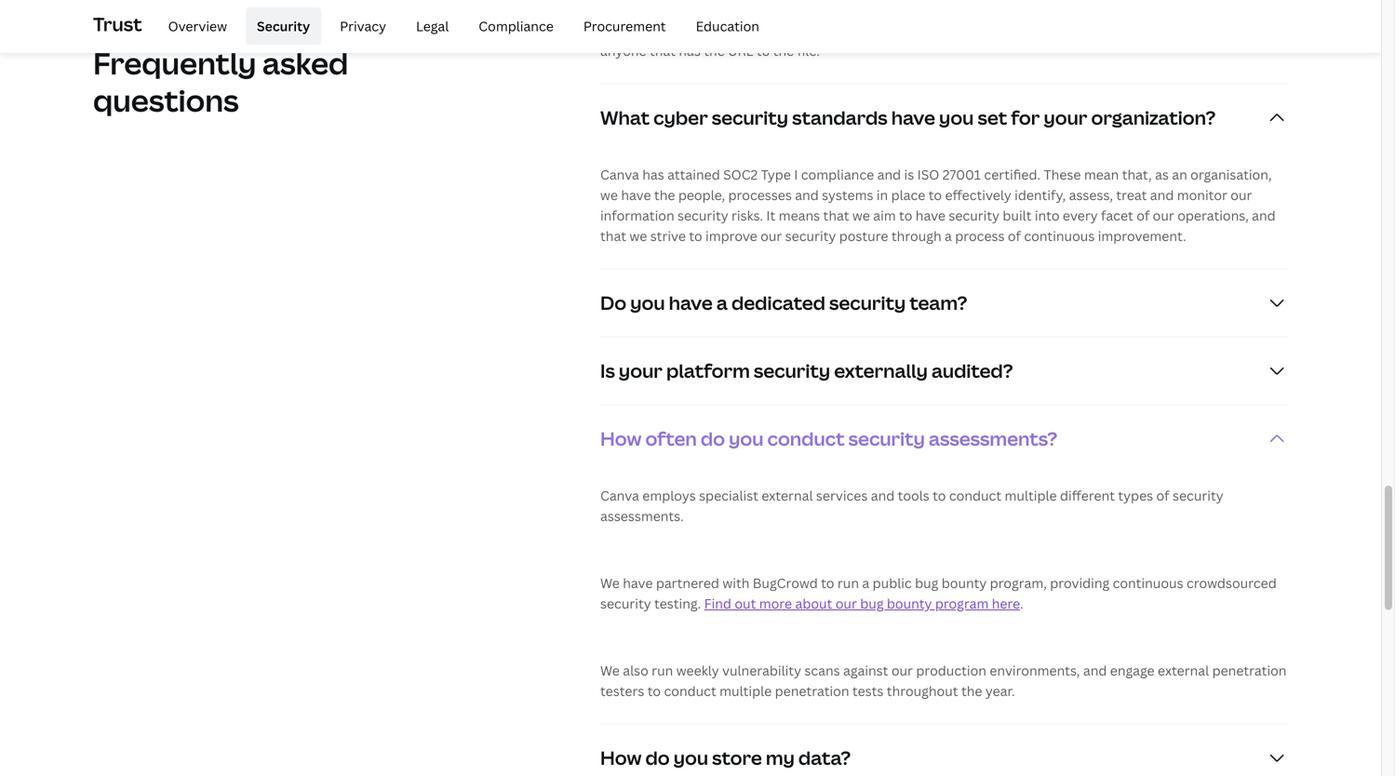 Task type: vqa. For each thing, say whether or not it's contained in the screenshot.
File popup button
no



Task type: locate. For each thing, give the bounding box(es) containing it.
we inside we also run weekly vulnerability scans against our production environments, and engage external penetration testers to conduct multiple penetration tests throughout the year.
[[601, 662, 620, 680]]

overview
[[168, 17, 227, 35]]

cyber
[[654, 105, 708, 130]]

1 vertical spatial conduct
[[950, 487, 1002, 505]]

tests
[[853, 682, 884, 700]]

risks.
[[732, 207, 764, 224]]

conduct down weekly
[[664, 682, 717, 700]]

how down "testers"
[[601, 745, 642, 771]]

1 how from the top
[[601, 426, 642, 452]]

external
[[762, 487, 813, 505], [1158, 662, 1210, 680]]

of down "built"
[[1008, 227, 1021, 245]]

and right settings
[[1008, 21, 1032, 39]]

1 vertical spatial bug
[[861, 595, 884, 613]]

run up the find out more about our bug bounty program here link
[[838, 574, 859, 592]]

the up 'information'
[[654, 186, 675, 204]]

0 horizontal spatial your
[[619, 358, 663, 384]]

do inside how do you store my data? dropdown button
[[646, 745, 670, 771]]

testing.
[[655, 595, 701, 613]]

1 horizontal spatial we
[[630, 227, 647, 245]]

2 how from the top
[[601, 745, 642, 771]]

1 vertical spatial multiple
[[720, 682, 772, 700]]

1 we from the top
[[601, 574, 620, 592]]

with
[[723, 574, 750, 592]]

0 vertical spatial conduct
[[768, 426, 845, 452]]

what cyber security standards have you set for your organization? button
[[601, 84, 1289, 151]]

canva up assessments.
[[601, 487, 640, 505]]

how left often
[[601, 426, 642, 452]]

2 vertical spatial of
[[1157, 487, 1170, 505]]

0 horizontal spatial do
[[646, 745, 670, 771]]

and left engage
[[1084, 662, 1107, 680]]

1 horizontal spatial that
[[650, 42, 676, 60]]

conduct inside we also run weekly vulnerability scans against our production environments, and engage external penetration testers to conduct multiple penetration tests throughout the year.
[[664, 682, 717, 700]]

0 horizontal spatial penetration
[[775, 682, 850, 700]]

run
[[838, 574, 859, 592], [652, 662, 673, 680]]

aim
[[874, 207, 896, 224]]

2 vertical spatial conduct
[[664, 682, 717, 700]]

also
[[623, 662, 649, 680]]

0 vertical spatial bug
[[915, 574, 939, 592]]

multiple down vulnerability
[[720, 682, 772, 700]]

security right types
[[1173, 487, 1224, 505]]

education
[[696, 17, 760, 35]]

a up the find out more about our bug bounty program here . at bottom
[[863, 574, 870, 592]]

2 canva from the top
[[601, 487, 640, 505]]

continuous inside the we have partnered with bugcrowd to run a public bug bounty program, providing continuous crowdsourced security testing.
[[1113, 574, 1184, 592]]

conduct inside canva employs specialist external services and tools to conduct multiple different types of security assessments.
[[950, 487, 1002, 505]]

do right often
[[701, 426, 725, 452]]

0 vertical spatial multiple
[[1005, 487, 1057, 505]]

bounty
[[942, 574, 987, 592], [887, 595, 932, 613]]

1 vertical spatial your
[[619, 358, 663, 384]]

we inside the we have partnered with bugcrowd to run a public bug bounty program, providing continuous crowdsourced security testing.
[[601, 574, 620, 592]]

2 horizontal spatial of
[[1157, 487, 1170, 505]]

you up specialist
[[729, 426, 764, 452]]

to down place
[[900, 207, 913, 224]]

to down also
[[648, 682, 661, 700]]

0 horizontal spatial continuous
[[1025, 227, 1095, 245]]

be
[[1161, 21, 1177, 39]]

1 vertical spatial how
[[601, 745, 642, 771]]

environments,
[[990, 662, 1081, 680]]

1 horizontal spatial multiple
[[1005, 487, 1057, 505]]

security up 'tools'
[[849, 426, 925, 452]]

and
[[1008, 21, 1032, 39], [878, 166, 901, 183], [795, 186, 819, 204], [1151, 186, 1174, 204], [1252, 207, 1276, 224], [871, 487, 895, 505], [1084, 662, 1107, 680]]

1 horizontal spatial penetration
[[1213, 662, 1287, 680]]

changes
[[826, 21, 878, 39]]

to right 'tools'
[[933, 487, 946, 505]]

conduct up services
[[768, 426, 845, 452]]

1 design from the left
[[699, 21, 740, 39]]

the right settings
[[1035, 21, 1056, 39]]

program
[[936, 595, 989, 613]]

you inside if you publish a design publicly, this changes the privacy settings and the design can then be accessed by anyone that has the url to the file.
[[613, 21, 636, 39]]

canva for canva has attained soc2 type i compliance and is iso 27001 certified. these mean that, as an organisation, we have the people, processes and systems in place to effectively identify, assess, treat and monitor our information security risks. it means that we aim to have security built into every facet of our operations, and that we strive to improve our security posture through a process of continuous improvement.
[[601, 166, 640, 183]]

publicly,
[[743, 21, 796, 39]]

we for we have partnered with bugcrowd to run a public bug bounty program, providing continuous crowdsourced security testing.
[[601, 574, 620, 592]]

1 horizontal spatial continuous
[[1113, 574, 1184, 592]]

0 vertical spatial how
[[601, 426, 642, 452]]

dedicated
[[732, 290, 826, 316]]

1 canva from the top
[[601, 166, 640, 183]]

and inside canva employs specialist external services and tools to conduct multiple different types of security assessments.
[[871, 487, 895, 505]]

0 vertical spatial external
[[762, 487, 813, 505]]

by
[[1241, 21, 1257, 39]]

conduct inside 'dropdown button'
[[768, 426, 845, 452]]

security
[[257, 17, 310, 35]]

that down publish
[[650, 42, 676, 60]]

1 vertical spatial external
[[1158, 662, 1210, 680]]

to inside canva employs specialist external services and tools to conduct multiple different types of security assessments.
[[933, 487, 946, 505]]

1 horizontal spatial bug
[[915, 574, 939, 592]]

legal link
[[405, 7, 460, 45]]

security down means
[[786, 227, 836, 245]]

external left services
[[762, 487, 813, 505]]

if you publish a design publicly, this changes the privacy settings and the design can then be accessed by anyone that has the url to the file.
[[601, 21, 1257, 60]]

a inside if you publish a design publicly, this changes the privacy settings and the design can then be accessed by anyone that has the url to the file.
[[689, 21, 696, 39]]

we up posture
[[853, 207, 870, 224]]

0 vertical spatial we
[[601, 186, 618, 204]]

education link
[[685, 7, 771, 45]]

1 vertical spatial that
[[824, 207, 850, 224]]

0 vertical spatial canva
[[601, 166, 640, 183]]

0 horizontal spatial has
[[643, 166, 665, 183]]

security down effectively
[[949, 207, 1000, 224]]

often
[[646, 426, 697, 452]]

0 vertical spatial that
[[650, 42, 676, 60]]

design left can
[[1059, 21, 1100, 39]]

1 horizontal spatial of
[[1137, 207, 1150, 224]]

0 horizontal spatial external
[[762, 487, 813, 505]]

a left the dedicated at right
[[717, 290, 728, 316]]

0 vertical spatial do
[[701, 426, 725, 452]]

bug down public
[[861, 595, 884, 613]]

0 vertical spatial penetration
[[1213, 662, 1287, 680]]

has down publish
[[679, 42, 701, 60]]

that
[[650, 42, 676, 60], [824, 207, 850, 224], [601, 227, 627, 245]]

privacy
[[905, 21, 951, 39]]

how often do you conduct security assessments?
[[601, 426, 1058, 452]]

menu bar containing overview
[[150, 7, 771, 45]]

canva inside canva has attained soc2 type i compliance and is iso 27001 certified. these mean that, as an organisation, we have the people, processes and systems in place to effectively identify, assess, treat and monitor our information security risks. it means that we aim to have security built into every facet of our operations, and that we strive to improve our security posture through a process of continuous improvement.
[[601, 166, 640, 183]]

to right strive
[[689, 227, 703, 245]]

security up soc2
[[712, 105, 789, 130]]

has left "attained"
[[643, 166, 665, 183]]

the left year.
[[962, 682, 983, 700]]

2 design from the left
[[1059, 21, 1100, 39]]

have
[[892, 105, 936, 130], [621, 186, 651, 204], [916, 207, 946, 224], [669, 290, 713, 316], [623, 574, 653, 592]]

2 horizontal spatial conduct
[[950, 487, 1002, 505]]

conduct
[[768, 426, 845, 452], [950, 487, 1002, 505], [664, 682, 717, 700]]

a inside dropdown button
[[717, 290, 728, 316]]

bug
[[915, 574, 939, 592], [861, 595, 884, 613]]

we up "testers"
[[601, 662, 620, 680]]

our up throughout
[[892, 662, 913, 680]]

that down 'information'
[[601, 227, 627, 245]]

to
[[757, 42, 770, 60], [929, 186, 942, 204], [900, 207, 913, 224], [689, 227, 703, 245], [933, 487, 946, 505], [821, 574, 835, 592], [648, 682, 661, 700]]

scans
[[805, 662, 840, 680]]

1 vertical spatial we
[[601, 662, 620, 680]]

1 vertical spatial continuous
[[1113, 574, 1184, 592]]

penetration
[[1213, 662, 1287, 680], [775, 682, 850, 700]]

0 horizontal spatial multiple
[[720, 682, 772, 700]]

security inside 'dropdown button'
[[754, 358, 831, 384]]

that inside if you publish a design publicly, this changes the privacy settings and the design can then be accessed by anyone that has the url to the file.
[[650, 42, 676, 60]]

your right "is"
[[619, 358, 663, 384]]

our down 'it'
[[761, 227, 782, 245]]

to up the about
[[821, 574, 835, 592]]

bounty down public
[[887, 595, 932, 613]]

to down publicly,
[[757, 42, 770, 60]]

how inside 'dropdown button'
[[601, 426, 642, 452]]

bug right public
[[915, 574, 939, 592]]

continuous right 'providing'
[[1113, 574, 1184, 592]]

into
[[1035, 207, 1060, 224]]

set
[[978, 105, 1008, 130]]

bug inside the we have partnered with bugcrowd to run a public bug bounty program, providing continuous crowdsourced security testing.
[[915, 574, 939, 592]]

about
[[796, 595, 833, 613]]

have left partnered
[[623, 574, 653, 592]]

canva
[[601, 166, 640, 183], [601, 487, 640, 505]]

you left set
[[940, 105, 974, 130]]

and left 'tools'
[[871, 487, 895, 505]]

i
[[794, 166, 798, 183]]

run inside we also run weekly vulnerability scans against our production environments, and engage external penetration testers to conduct multiple penetration tests throughout the year.
[[652, 662, 673, 680]]

0 vertical spatial bounty
[[942, 574, 987, 592]]

and inside if you publish a design publicly, this changes the privacy settings and the design can then be accessed by anyone that has the url to the file.
[[1008, 21, 1032, 39]]

bounty up 'program'
[[942, 574, 987, 592]]

0 vertical spatial run
[[838, 574, 859, 592]]

a inside the we have partnered with bugcrowd to run a public bug bounty program, providing continuous crowdsourced security testing.
[[863, 574, 870, 592]]

find out more about our bug bounty program here link
[[705, 595, 1021, 613]]

how inside dropdown button
[[601, 745, 642, 771]]

continuous down into
[[1025, 227, 1095, 245]]

menu bar
[[150, 7, 771, 45]]

we for we also run weekly vulnerability scans against our production environments, and engage external penetration testers to conduct multiple penetration tests throughout the year.
[[601, 662, 620, 680]]

and inside we also run weekly vulnerability scans against our production environments, and engage external penetration testers to conduct multiple penetration tests throughout the year.
[[1084, 662, 1107, 680]]

1 vertical spatial canva
[[601, 487, 640, 505]]

we have partnered with bugcrowd to run a public bug bounty program, providing continuous crowdsourced security testing.
[[601, 574, 1277, 613]]

publish
[[639, 21, 686, 39]]

testers
[[601, 682, 645, 700]]

you right if
[[613, 21, 636, 39]]

this
[[799, 21, 823, 39]]

0 horizontal spatial bounty
[[887, 595, 932, 613]]

security left 'testing.'
[[601, 595, 651, 613]]

external right engage
[[1158, 662, 1210, 680]]

we down assessments.
[[601, 574, 620, 592]]

0 horizontal spatial bug
[[861, 595, 884, 613]]

multiple inside canva employs specialist external services and tools to conduct multiple different types of security assessments.
[[1005, 487, 1057, 505]]

tools
[[898, 487, 930, 505]]

is your platform security externally audited?
[[601, 358, 1014, 384]]

our down organisation,
[[1231, 186, 1253, 204]]

type
[[761, 166, 791, 183]]

your right for
[[1044, 105, 1088, 130]]

systems
[[822, 186, 874, 204]]

0 vertical spatial we
[[601, 574, 620, 592]]

if
[[601, 21, 609, 39]]

run right also
[[652, 662, 673, 680]]

1 horizontal spatial bounty
[[942, 574, 987, 592]]

2 horizontal spatial we
[[853, 207, 870, 224]]

year.
[[986, 682, 1015, 700]]

1 vertical spatial bounty
[[887, 595, 932, 613]]

monitor
[[1178, 186, 1228, 204]]

1 vertical spatial do
[[646, 745, 670, 771]]

processes
[[729, 186, 792, 204]]

0 vertical spatial has
[[679, 42, 701, 60]]

we down 'information'
[[630, 227, 647, 245]]

2 vertical spatial that
[[601, 227, 627, 245]]

an
[[1173, 166, 1188, 183]]

we up 'information'
[[601, 186, 618, 204]]

assess,
[[1069, 186, 1114, 204]]

of right types
[[1157, 487, 1170, 505]]

2 horizontal spatial that
[[824, 207, 850, 224]]

1 horizontal spatial conduct
[[768, 426, 845, 452]]

penetration down scans
[[775, 682, 850, 700]]

multiple left different
[[1005, 487, 1057, 505]]

1 horizontal spatial has
[[679, 42, 701, 60]]

the
[[881, 21, 902, 39], [1035, 21, 1056, 39], [704, 42, 725, 60], [773, 42, 794, 60], [654, 186, 675, 204], [962, 682, 983, 700]]

0 horizontal spatial of
[[1008, 227, 1021, 245]]

a left 'process'
[[945, 227, 952, 245]]

2 we from the top
[[601, 662, 620, 680]]

design up url
[[699, 21, 740, 39]]

do left "store"
[[646, 745, 670, 771]]

has
[[679, 42, 701, 60], [643, 166, 665, 183]]

compliance
[[479, 17, 554, 35]]

0 horizontal spatial run
[[652, 662, 673, 680]]

penetration down crowdsourced
[[1213, 662, 1287, 680]]

platform
[[667, 358, 750, 384]]

our right the about
[[836, 595, 857, 613]]

1 vertical spatial we
[[853, 207, 870, 224]]

canva up 'information'
[[601, 166, 640, 183]]

we
[[601, 186, 618, 204], [853, 207, 870, 224], [630, 227, 647, 245]]

2 vertical spatial we
[[630, 227, 647, 245]]

file.
[[798, 42, 820, 60]]

.
[[1021, 595, 1024, 613]]

means
[[779, 207, 820, 224]]

1 horizontal spatial your
[[1044, 105, 1088, 130]]

have inside the we have partnered with bugcrowd to run a public bug bounty program, providing continuous crowdsourced security testing.
[[623, 574, 653, 592]]

1 horizontal spatial external
[[1158, 662, 1210, 680]]

0 horizontal spatial conduct
[[664, 682, 717, 700]]

1 horizontal spatial run
[[838, 574, 859, 592]]

conduct down assessments?
[[950, 487, 1002, 505]]

1 vertical spatial has
[[643, 166, 665, 183]]

1 vertical spatial run
[[652, 662, 673, 680]]

different
[[1061, 487, 1115, 505]]

a right publish
[[689, 21, 696, 39]]

the down publicly,
[[773, 42, 794, 60]]

1 horizontal spatial do
[[701, 426, 725, 452]]

0 horizontal spatial design
[[699, 21, 740, 39]]

that down systems
[[824, 207, 850, 224]]

of up improvement.
[[1137, 207, 1150, 224]]

continuous
[[1025, 227, 1095, 245], [1113, 574, 1184, 592]]

canva inside canva employs specialist external services and tools to conduct multiple different types of security assessments.
[[601, 487, 640, 505]]

0 vertical spatial continuous
[[1025, 227, 1095, 245]]

what cyber security standards have you set for your organization?
[[601, 105, 1216, 130]]

security down do you have a dedicated security team?
[[754, 358, 831, 384]]

our
[[1231, 186, 1253, 204], [1153, 207, 1175, 224], [761, 227, 782, 245], [836, 595, 857, 613], [892, 662, 913, 680]]

0 vertical spatial your
[[1044, 105, 1088, 130]]

privacy
[[340, 17, 386, 35]]

1 horizontal spatial design
[[1059, 21, 1100, 39]]

security
[[712, 105, 789, 130], [678, 207, 729, 224], [949, 207, 1000, 224], [786, 227, 836, 245], [830, 290, 906, 316], [754, 358, 831, 384], [849, 426, 925, 452], [1173, 487, 1224, 505], [601, 595, 651, 613]]

design
[[699, 21, 740, 39], [1059, 21, 1100, 39]]

you right do
[[631, 290, 665, 316]]

is your platform security externally audited? button
[[601, 337, 1289, 405]]



Task type: describe. For each thing, give the bounding box(es) containing it.
here
[[992, 595, 1021, 613]]

facet
[[1102, 207, 1134, 224]]

how for how often do you conduct security assessments?
[[601, 426, 642, 452]]

security inside the we have partnered with bugcrowd to run a public bug bounty program, providing continuous crowdsourced security testing.
[[601, 595, 651, 613]]

run inside the we have partnered with bugcrowd to run a public bug bounty program, providing continuous crowdsourced security testing.
[[838, 574, 859, 592]]

posture
[[840, 227, 889, 245]]

audited?
[[932, 358, 1014, 384]]

0 horizontal spatial that
[[601, 227, 627, 245]]

have up is
[[892, 105, 936, 130]]

can
[[1103, 21, 1126, 39]]

compliance
[[801, 166, 875, 183]]

to inside if you publish a design publicly, this changes the privacy settings and the design can then be accessed by anyone that has the url to the file.
[[757, 42, 770, 60]]

canva employs specialist external services and tools to conduct multiple different types of security assessments.
[[601, 487, 1224, 525]]

services
[[816, 487, 868, 505]]

has inside canva has attained soc2 type i compliance and is iso 27001 certified. these mean that, as an organisation, we have the people, processes and systems in place to effectively identify, assess, treat and monitor our information security risks. it means that we aim to have security built into every facet of our operations, and that we strive to improve our security posture through a process of continuous improvement.
[[643, 166, 665, 183]]

standards
[[793, 105, 888, 130]]

how often do you conduct security assessments? button
[[601, 405, 1289, 472]]

public
[[873, 574, 912, 592]]

external inside canva employs specialist external services and tools to conduct multiple different types of security assessments.
[[762, 487, 813, 505]]

trust
[[93, 11, 142, 37]]

our inside we also run weekly vulnerability scans against our production environments, and engage external penetration testers to conduct multiple penetration tests throughout the year.
[[892, 662, 913, 680]]

how do you store my data? button
[[601, 725, 1289, 777]]

do
[[601, 290, 627, 316]]

is
[[905, 166, 915, 183]]

identify,
[[1015, 186, 1066, 204]]

overview link
[[157, 7, 238, 45]]

that,
[[1123, 166, 1152, 183]]

my
[[766, 745, 795, 771]]

procurement link
[[572, 7, 677, 45]]

built
[[1003, 207, 1032, 224]]

external inside we also run weekly vulnerability scans against our production environments, and engage external penetration testers to conduct multiple penetration tests throughout the year.
[[1158, 662, 1210, 680]]

find
[[705, 595, 732, 613]]

team?
[[910, 290, 968, 316]]

do you have a dedicated security team? button
[[601, 269, 1289, 337]]

privacy link
[[329, 7, 398, 45]]

treat
[[1117, 186, 1148, 204]]

weekly
[[677, 662, 719, 680]]

do inside how often do you conduct security assessments? 'dropdown button'
[[701, 426, 725, 452]]

improvement.
[[1098, 227, 1187, 245]]

accessed
[[1180, 21, 1238, 39]]

against
[[844, 662, 889, 680]]

security link
[[246, 7, 321, 45]]

multiple inside we also run weekly vulnerability scans against our production environments, and engage external penetration testers to conduct multiple penetration tests throughout the year.
[[720, 682, 772, 700]]

assessments?
[[929, 426, 1058, 452]]

has inside if you publish a design publicly, this changes the privacy settings and the design can then be accessed by anyone that has the url to the file.
[[679, 42, 701, 60]]

you inside 'dropdown button'
[[729, 426, 764, 452]]

partnered
[[656, 574, 720, 592]]

store
[[712, 745, 762, 771]]

soc2
[[724, 166, 758, 183]]

have up through
[[916, 207, 946, 224]]

and left is
[[878, 166, 901, 183]]

security inside 'dropdown button'
[[849, 426, 925, 452]]

for
[[1012, 105, 1040, 130]]

asked
[[262, 43, 348, 83]]

do you have a dedicated security team?
[[601, 290, 968, 316]]

your inside dropdown button
[[1044, 105, 1088, 130]]

operations,
[[1178, 207, 1249, 224]]

canva has attained soc2 type i compliance and is iso 27001 certified. these mean that, as an organisation, we have the people, processes and systems in place to effectively identify, assess, treat and monitor our information security risks. it means that we aim to have security built into every facet of our operations, and that we strive to improve our security posture through a process of continuous improvement.
[[601, 166, 1276, 245]]

iso
[[918, 166, 940, 183]]

find out more about our bug bounty program here .
[[705, 595, 1024, 613]]

production
[[917, 662, 987, 680]]

of inside canva employs specialist external services and tools to conduct multiple different types of security assessments.
[[1157, 487, 1170, 505]]

every
[[1063, 207, 1098, 224]]

url
[[728, 42, 754, 60]]

your inside 'dropdown button'
[[619, 358, 663, 384]]

providing
[[1051, 574, 1110, 592]]

vulnerability
[[723, 662, 802, 680]]

have up platform
[[669, 290, 713, 316]]

continuous inside canva has attained soc2 type i compliance and is iso 27001 certified. these mean that, as an organisation, we have the people, processes and systems in place to effectively identify, assess, treat and monitor our information security risks. it means that we aim to have security built into every facet of our operations, and that we strive to improve our security posture through a process of continuous improvement.
[[1025, 227, 1095, 245]]

the left url
[[704, 42, 725, 60]]

data?
[[799, 745, 851, 771]]

effectively
[[946, 186, 1012, 204]]

to inside we also run weekly vulnerability scans against our production environments, and engage external penetration testers to conduct multiple penetration tests throughout the year.
[[648, 682, 661, 700]]

and up means
[[795, 186, 819, 204]]

improve
[[706, 227, 758, 245]]

program,
[[990, 574, 1047, 592]]

to down iso
[[929, 186, 942, 204]]

security down people,
[[678, 207, 729, 224]]

throughout
[[887, 682, 959, 700]]

as
[[1156, 166, 1169, 183]]

externally
[[835, 358, 928, 384]]

0 horizontal spatial we
[[601, 186, 618, 204]]

employs
[[643, 487, 696, 505]]

process
[[956, 227, 1005, 245]]

out
[[735, 595, 756, 613]]

1 vertical spatial of
[[1008, 227, 1021, 245]]

0 vertical spatial of
[[1137, 207, 1150, 224]]

through
[[892, 227, 942, 245]]

place
[[892, 186, 926, 204]]

it
[[767, 207, 776, 224]]

our up improvement.
[[1153, 207, 1175, 224]]

organisation,
[[1191, 166, 1272, 183]]

information
[[601, 207, 675, 224]]

you left "store"
[[674, 745, 709, 771]]

these
[[1044, 166, 1081, 183]]

the left privacy
[[881, 21, 902, 39]]

what
[[601, 105, 650, 130]]

security inside canva employs specialist external services and tools to conduct multiple different types of security assessments.
[[1173, 487, 1224, 505]]

bounty inside the we have partnered with bugcrowd to run a public bug bounty program, providing continuous crowdsourced security testing.
[[942, 574, 987, 592]]

how for how do you store my data?
[[601, 745, 642, 771]]

1 vertical spatial penetration
[[775, 682, 850, 700]]

mean
[[1085, 166, 1119, 183]]

canva for canva employs specialist external services and tools to conduct multiple different types of security assessments.
[[601, 487, 640, 505]]

the inside canva has attained soc2 type i compliance and is iso 27001 certified. these mean that, as an organisation, we have the people, processes and systems in place to effectively identify, assess, treat and monitor our information security risks. it means that we aim to have security built into every facet of our operations, and that we strive to improve our security posture through a process of continuous improvement.
[[654, 186, 675, 204]]

security down posture
[[830, 290, 906, 316]]

how do you store my data?
[[601, 745, 851, 771]]

specialist
[[699, 487, 759, 505]]

have up 'information'
[[621, 186, 651, 204]]

to inside the we have partnered with bugcrowd to run a public bug bounty program, providing continuous crowdsourced security testing.
[[821, 574, 835, 592]]

the inside we also run weekly vulnerability scans against our production environments, and engage external penetration testers to conduct multiple penetration tests throughout the year.
[[962, 682, 983, 700]]

assessments.
[[601, 507, 684, 525]]

and right operations,
[[1252, 207, 1276, 224]]

and down 'as'
[[1151, 186, 1174, 204]]

compliance link
[[468, 7, 565, 45]]

questions
[[93, 80, 239, 121]]

a inside canva has attained soc2 type i compliance and is iso 27001 certified. these mean that, as an organisation, we have the people, processes and systems in place to effectively identify, assess, treat and monitor our information security risks. it means that we aim to have security built into every facet of our operations, and that we strive to improve our security posture through a process of continuous improvement.
[[945, 227, 952, 245]]



